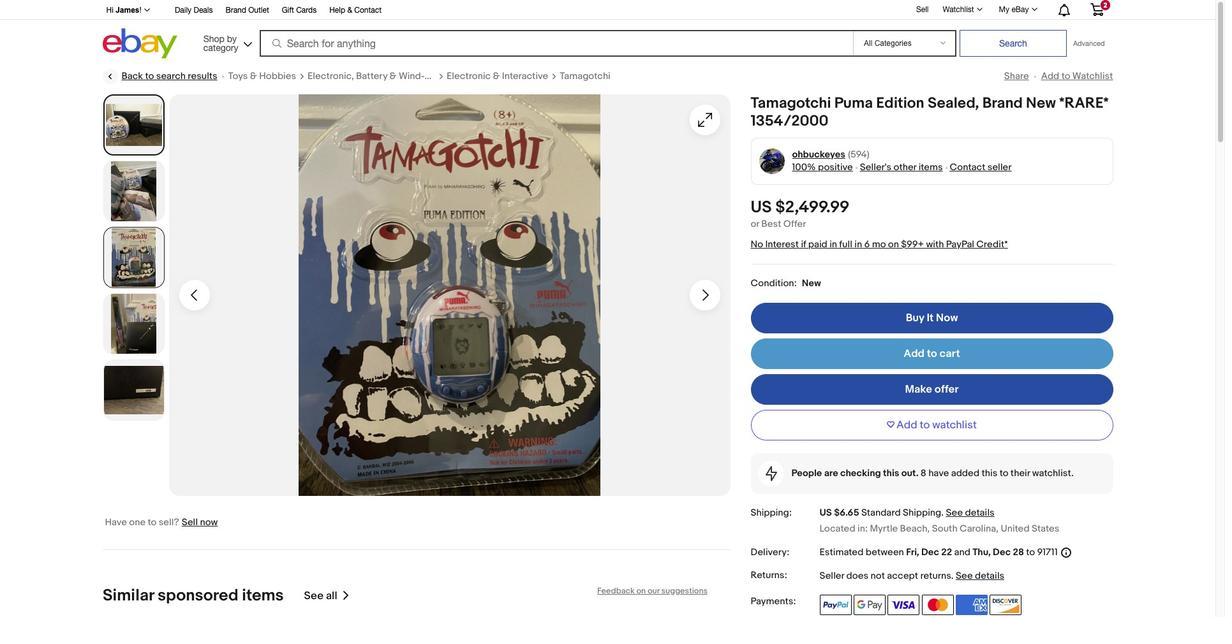 Task type: vqa. For each thing, say whether or not it's contained in the screenshot.
Daewoo Link
no



Task type: locate. For each thing, give the bounding box(es) containing it.
*rare*
[[1059, 94, 1109, 112]]

to right 28
[[1026, 546, 1035, 559]]

add down make
[[896, 419, 917, 432]]

to left watchlist on the bottom right of the page
[[920, 419, 930, 432]]

my ebay link
[[992, 2, 1043, 17]]

0 vertical spatial contact
[[354, 6, 382, 15]]

this left out.
[[883, 468, 899, 480]]

0 horizontal spatial watchlist
[[943, 5, 974, 14]]

details inside us $6.65 standard shipping . see details located in: myrtle beach, south carolina, united states
[[965, 507, 994, 519]]

visa image
[[888, 595, 920, 615]]

details down thu,
[[975, 570, 1004, 582]]

brand inside the account navigation
[[226, 6, 246, 15]]

tamagotchi link
[[560, 70, 610, 83]]

1 horizontal spatial dec
[[993, 546, 1011, 559]]

1 vertical spatial us
[[820, 507, 832, 519]]

0 vertical spatial new
[[1026, 94, 1056, 112]]

0 vertical spatial .
[[941, 507, 944, 519]]

.
[[941, 507, 944, 519], [951, 570, 954, 582]]

us up or
[[751, 198, 772, 218]]

. up south
[[941, 507, 944, 519]]

with details__icon image
[[765, 466, 777, 482]]

add right share button
[[1041, 70, 1059, 82]]

battery
[[356, 70, 387, 82]]

watchlist
[[932, 419, 977, 432]]

1 horizontal spatial brand
[[982, 94, 1023, 112]]

0 horizontal spatial this
[[883, 468, 899, 480]]

items for seller's other items
[[919, 161, 943, 174]]

0 vertical spatial see
[[946, 507, 963, 519]]

sponsored
[[157, 586, 238, 606]]

None submit
[[960, 30, 1067, 57]]

picture 3 of 5 image
[[104, 228, 164, 288]]

1 horizontal spatial in
[[855, 239, 862, 251]]

hobbies
[[259, 70, 296, 82]]

1 vertical spatial watchlist
[[1072, 70, 1113, 82]]

help & contact
[[329, 6, 382, 15]]

fri,
[[906, 546, 919, 559]]

$2,499.99
[[775, 198, 850, 218]]

2 vertical spatial add
[[896, 419, 917, 432]]

items right other
[[919, 161, 943, 174]]

6
[[864, 239, 870, 251]]

dec left 22
[[921, 546, 939, 559]]

add to cart link
[[751, 339, 1113, 369]]

watchlist
[[943, 5, 974, 14], [1072, 70, 1113, 82]]

1 horizontal spatial .
[[951, 570, 954, 582]]

cards
[[296, 6, 317, 15]]

no
[[751, 239, 763, 251]]

1 vertical spatial add
[[904, 348, 925, 360]]

0 horizontal spatial .
[[941, 507, 944, 519]]

master card image
[[922, 595, 954, 615]]

seller
[[988, 161, 1012, 174]]

us inside us $2,499.99 or best offer
[[751, 198, 772, 218]]

watchlist.
[[1032, 468, 1074, 480]]

28
[[1013, 546, 1024, 559]]

to inside "link"
[[145, 70, 154, 82]]

feedback on our suggestions
[[597, 586, 707, 597]]

1 horizontal spatial us
[[820, 507, 832, 519]]

daily
[[175, 6, 191, 15]]

new right condition:
[[802, 278, 821, 290]]

1 horizontal spatial items
[[919, 161, 943, 174]]

tamagotchi inside tamagotchi puma edition sealed, brand new *rare* 1354/2000
[[751, 94, 831, 112]]

contact
[[354, 6, 382, 15], [950, 161, 985, 174]]

details up carolina,
[[965, 507, 994, 519]]

sell link
[[910, 5, 934, 14]]

us $2,499.99 or best offer
[[751, 198, 850, 230]]

wind-
[[399, 70, 425, 82]]

add left cart
[[904, 348, 925, 360]]

tamagotchi for tamagotchi puma edition sealed, brand new *rare* 1354/2000
[[751, 94, 831, 112]]

1 vertical spatial .
[[951, 570, 954, 582]]

in left full
[[830, 239, 837, 251]]

accept
[[887, 570, 918, 582]]

0 vertical spatial items
[[919, 161, 943, 174]]

daily deals link
[[175, 4, 213, 18]]

0 horizontal spatial contact
[[354, 6, 382, 15]]

items left "see all" text field
[[242, 586, 283, 606]]

watchlist right sell link
[[943, 5, 974, 14]]

to right the back
[[145, 70, 154, 82]]

1354/2000
[[751, 112, 829, 130]]

0 horizontal spatial us
[[751, 198, 772, 218]]

estimated
[[820, 546, 864, 559]]

new down share button
[[1026, 94, 1056, 112]]

add for add to watchlist
[[1041, 70, 1059, 82]]

1 vertical spatial items
[[242, 586, 283, 606]]

1 vertical spatial contact
[[950, 161, 985, 174]]

in left 6 at the right top
[[855, 239, 862, 251]]

2
[[1103, 1, 1107, 9]]

add to watchlist link
[[1041, 70, 1113, 82]]

one
[[129, 517, 146, 529]]

this
[[883, 468, 899, 480], [982, 468, 997, 480]]

no interest if paid in full in 6 mo on $99+ with paypal credit*
[[751, 239, 1008, 251]]

1 vertical spatial brand
[[982, 94, 1023, 112]]

8
[[921, 468, 926, 480]]

0 horizontal spatial sell
[[182, 517, 198, 529]]

to up *rare* at the right
[[1061, 70, 1070, 82]]

1 dec from the left
[[921, 546, 939, 559]]

0 horizontal spatial items
[[242, 586, 283, 606]]

mo
[[872, 239, 886, 251]]

daily deals
[[175, 6, 213, 15]]

james
[[116, 6, 139, 15]]

make offer link
[[751, 375, 1113, 405]]

100%
[[792, 161, 816, 174]]

electronic & interactive link
[[447, 70, 548, 83]]

& right electronic
[[493, 70, 500, 82]]

make
[[905, 383, 932, 396]]

us up located
[[820, 507, 832, 519]]

0 vertical spatial us
[[751, 198, 772, 218]]

brand left 'outlet'
[[226, 6, 246, 15]]

. inside us $6.65 standard shipping . see details located in: myrtle beach, south carolina, united states
[[941, 507, 944, 519]]

back
[[122, 70, 143, 82]]

toys & hobbies link
[[228, 70, 296, 83]]

to left cart
[[927, 348, 937, 360]]

delivery:
[[751, 546, 789, 559]]

out.
[[901, 468, 918, 480]]

shipping
[[903, 507, 941, 519]]

!
[[139, 6, 142, 15]]

dec
[[921, 546, 939, 559], [993, 546, 1011, 559]]

1 horizontal spatial sell
[[916, 5, 929, 14]]

1 vertical spatial tamagotchi
[[751, 94, 831, 112]]

help & contact link
[[329, 4, 382, 18]]

items for similar sponsored items
[[242, 586, 283, 606]]

tamagotchi puma edition sealed, brand new *rare* 1354/2000
[[751, 94, 1109, 130]]

shop
[[203, 33, 225, 44]]

1 vertical spatial on
[[636, 586, 645, 597]]

dec left 28
[[993, 546, 1011, 559]]

. down 22
[[951, 570, 954, 582]]

1 horizontal spatial this
[[982, 468, 997, 480]]

0 vertical spatial brand
[[226, 6, 246, 15]]

0 horizontal spatial brand
[[226, 6, 246, 15]]

contact right help
[[354, 6, 382, 15]]

see up south
[[946, 507, 963, 519]]

estimated between fri, dec 22 and thu, dec 28 to 91711
[[820, 546, 1058, 559]]

watchlist up *rare* at the right
[[1072, 70, 1113, 82]]

0 horizontal spatial tamagotchi
[[560, 70, 610, 82]]

checking
[[840, 468, 881, 480]]

see left all
[[304, 590, 323, 603]]

american express image
[[956, 595, 988, 615]]

returns
[[920, 570, 951, 582]]

other
[[894, 161, 916, 174]]

electronic,
[[308, 70, 354, 82]]

contact left seller
[[950, 161, 985, 174]]

sell inside the account navigation
[[916, 5, 929, 14]]

shipping:
[[751, 507, 792, 519]]

1 horizontal spatial contact
[[950, 161, 985, 174]]

add inside 'button'
[[896, 419, 917, 432]]

hi
[[106, 6, 113, 15]]

this right added at right bottom
[[982, 468, 997, 480]]

0 vertical spatial details
[[965, 507, 994, 519]]

sealed,
[[928, 94, 979, 112]]

& inside the account navigation
[[347, 6, 352, 15]]

sell left watchlist 'link'
[[916, 5, 929, 14]]

Search for anything text field
[[261, 31, 850, 56]]

interactive
[[502, 70, 548, 82]]

add
[[1041, 70, 1059, 82], [904, 348, 925, 360], [896, 419, 917, 432]]

tamagotchi up the ohbuckeyes
[[751, 94, 831, 112]]

buy it now
[[906, 312, 958, 325]]

on left our
[[636, 586, 645, 597]]

& left wind-
[[390, 70, 397, 82]]

see details link down thu,
[[956, 570, 1004, 582]]

see details link up carolina,
[[946, 507, 994, 519]]

& right toys
[[250, 70, 257, 82]]

electronic & interactive
[[447, 70, 548, 82]]

1 vertical spatial new
[[802, 278, 821, 290]]

thu,
[[973, 546, 991, 559]]

1 horizontal spatial tamagotchi
[[751, 94, 831, 112]]

2 this from the left
[[982, 468, 997, 480]]

1 horizontal spatial new
[[1026, 94, 1056, 112]]

0 horizontal spatial dec
[[921, 546, 939, 559]]

us for $2,499.99
[[751, 198, 772, 218]]

on
[[888, 239, 899, 251], [636, 586, 645, 597]]

& right help
[[347, 6, 352, 15]]

make offer
[[905, 383, 959, 396]]

located
[[820, 524, 855, 536]]

$6.65
[[834, 507, 859, 519]]

add for add to cart
[[904, 348, 925, 360]]

us inside us $6.65 standard shipping . see details located in: myrtle beach, south carolina, united states
[[820, 507, 832, 519]]

0 vertical spatial on
[[888, 239, 899, 251]]

buy it now link
[[751, 303, 1113, 334]]

brand
[[226, 6, 246, 15], [982, 94, 1023, 112]]

sell left "now"
[[182, 517, 198, 529]]

picture 2 of 5 image
[[104, 161, 164, 221]]

0 vertical spatial add
[[1041, 70, 1059, 82]]

new inside tamagotchi puma edition sealed, brand new *rare* 1354/2000
[[1026, 94, 1056, 112]]

picture 5 of 5 image
[[104, 360, 164, 420]]

on right the mo
[[888, 239, 899, 251]]

0 vertical spatial sell
[[916, 5, 929, 14]]

see
[[946, 507, 963, 519], [956, 570, 973, 582], [304, 590, 323, 603]]

tamagotchi down search for anything text box on the top
[[560, 70, 610, 82]]

0 vertical spatial tamagotchi
[[560, 70, 610, 82]]

brand down share button
[[982, 94, 1023, 112]]

1 horizontal spatial watchlist
[[1072, 70, 1113, 82]]

advanced
[[1073, 40, 1105, 47]]

0 vertical spatial watchlist
[[943, 5, 974, 14]]

& for electronic
[[493, 70, 500, 82]]

shop by category banner
[[99, 0, 1113, 62]]

& for help
[[347, 6, 352, 15]]

0 horizontal spatial in
[[830, 239, 837, 251]]

see down and
[[956, 570, 973, 582]]



Task type: describe. For each thing, give the bounding box(es) containing it.
brand outlet link
[[226, 4, 269, 18]]

search
[[156, 70, 186, 82]]

picture 4 of 5 image
[[104, 294, 164, 354]]

beach,
[[900, 524, 930, 536]]

contact seller
[[950, 161, 1012, 174]]

with
[[926, 239, 944, 251]]

See all text field
[[304, 590, 337, 603]]

22
[[941, 546, 952, 559]]

no interest if paid in full in 6 mo on $99+ with paypal credit* link
[[751, 239, 1008, 251]]

or
[[751, 218, 759, 230]]

discover image
[[990, 595, 1022, 615]]

(594)
[[848, 149, 870, 161]]

watchlist inside 'link'
[[943, 5, 974, 14]]

none submit inside shop by category banner
[[960, 30, 1067, 57]]

myrtle
[[870, 524, 898, 536]]

add to watchlist button
[[751, 410, 1113, 441]]

interest
[[765, 239, 799, 251]]

gift cards link
[[282, 4, 317, 18]]

paid
[[808, 239, 827, 251]]

category
[[203, 42, 238, 53]]

have
[[928, 468, 949, 480]]

electronic, battery & wind-up link
[[308, 70, 437, 83]]

advanced link
[[1067, 31, 1111, 56]]

deals
[[194, 6, 213, 15]]

2 vertical spatial see
[[304, 590, 323, 603]]

paypal image
[[820, 595, 851, 615]]

sell?
[[159, 517, 179, 529]]

ohbuckeyes image
[[759, 148, 785, 175]]

2 in from the left
[[855, 239, 862, 251]]

seller's other items
[[860, 161, 943, 174]]

see all link
[[304, 586, 350, 606]]

returns:
[[751, 569, 787, 582]]

1 horizontal spatial on
[[888, 239, 899, 251]]

to inside 'button'
[[920, 419, 930, 432]]

1 vertical spatial details
[[975, 570, 1004, 582]]

to left the their
[[1000, 468, 1008, 480]]

0 horizontal spatial on
[[636, 586, 645, 597]]

brand outlet
[[226, 6, 269, 15]]

ebay
[[1012, 5, 1029, 14]]

it
[[927, 312, 934, 325]]

are
[[824, 468, 838, 480]]

0 vertical spatial see details link
[[946, 507, 994, 519]]

seller
[[820, 570, 844, 582]]

now
[[936, 312, 958, 325]]

picture 1 of 5 image
[[104, 96, 163, 154]]

2 dec from the left
[[993, 546, 1011, 559]]

add for add to watchlist
[[896, 419, 917, 432]]

if
[[801, 239, 806, 251]]

south
[[932, 524, 957, 536]]

1 this from the left
[[883, 468, 899, 480]]

watchlist link
[[936, 2, 988, 17]]

see all
[[304, 590, 337, 603]]

see inside us $6.65 standard shipping . see details located in: myrtle beach, south carolina, united states
[[946, 507, 963, 519]]

brand inside tamagotchi puma edition sealed, brand new *rare* 1354/2000
[[982, 94, 1023, 112]]

1 vertical spatial see details link
[[956, 570, 1004, 582]]

tamagotchi for tamagotchi
[[560, 70, 610, 82]]

share
[[1004, 70, 1029, 82]]

buy
[[906, 312, 924, 325]]

paypal
[[946, 239, 974, 251]]

91711
[[1037, 546, 1058, 559]]

best
[[761, 218, 781, 230]]

edition
[[876, 94, 924, 112]]

& for toys
[[250, 70, 257, 82]]

added
[[951, 468, 979, 480]]

add to watchlist
[[1041, 70, 1113, 82]]

feedback on our suggestions link
[[597, 586, 707, 597]]

between
[[866, 546, 904, 559]]

ohbuckeyes
[[792, 149, 845, 161]]

gift cards
[[282, 6, 317, 15]]

our
[[647, 586, 659, 597]]

all
[[326, 590, 337, 603]]

outlet
[[248, 6, 269, 15]]

have one to sell? sell now
[[105, 517, 218, 529]]

100% positive link
[[792, 161, 853, 174]]

up
[[425, 70, 437, 82]]

shop by category
[[203, 33, 238, 53]]

offer
[[783, 218, 806, 230]]

puma
[[834, 94, 873, 112]]

full
[[839, 239, 852, 251]]

my
[[999, 5, 1009, 14]]

$99+
[[901, 239, 924, 251]]

1 in from the left
[[830, 239, 837, 251]]

not
[[871, 570, 885, 582]]

condition: new
[[751, 278, 821, 290]]

ohbuckeyes (594)
[[792, 149, 870, 161]]

us for $6.65
[[820, 507, 832, 519]]

contact inside the account navigation
[[354, 6, 382, 15]]

back to search results link
[[102, 69, 217, 84]]

my ebay
[[999, 5, 1029, 14]]

0 horizontal spatial new
[[802, 278, 821, 290]]

electronic, battery & wind-up
[[308, 70, 437, 82]]

account navigation
[[99, 0, 1113, 20]]

tamagotchi puma edition sealed, brand new *rare* 1354/2000 - picture 3 of 5 image
[[169, 94, 730, 496]]

google pay image
[[854, 595, 886, 615]]

does
[[846, 570, 868, 582]]

credit*
[[976, 239, 1008, 251]]

back to search results
[[122, 70, 217, 82]]

now
[[200, 517, 218, 529]]

1 vertical spatial sell
[[182, 517, 198, 529]]

by
[[227, 33, 237, 44]]

1 vertical spatial see
[[956, 570, 973, 582]]

seller's
[[860, 161, 891, 174]]

to right one
[[148, 517, 157, 529]]



